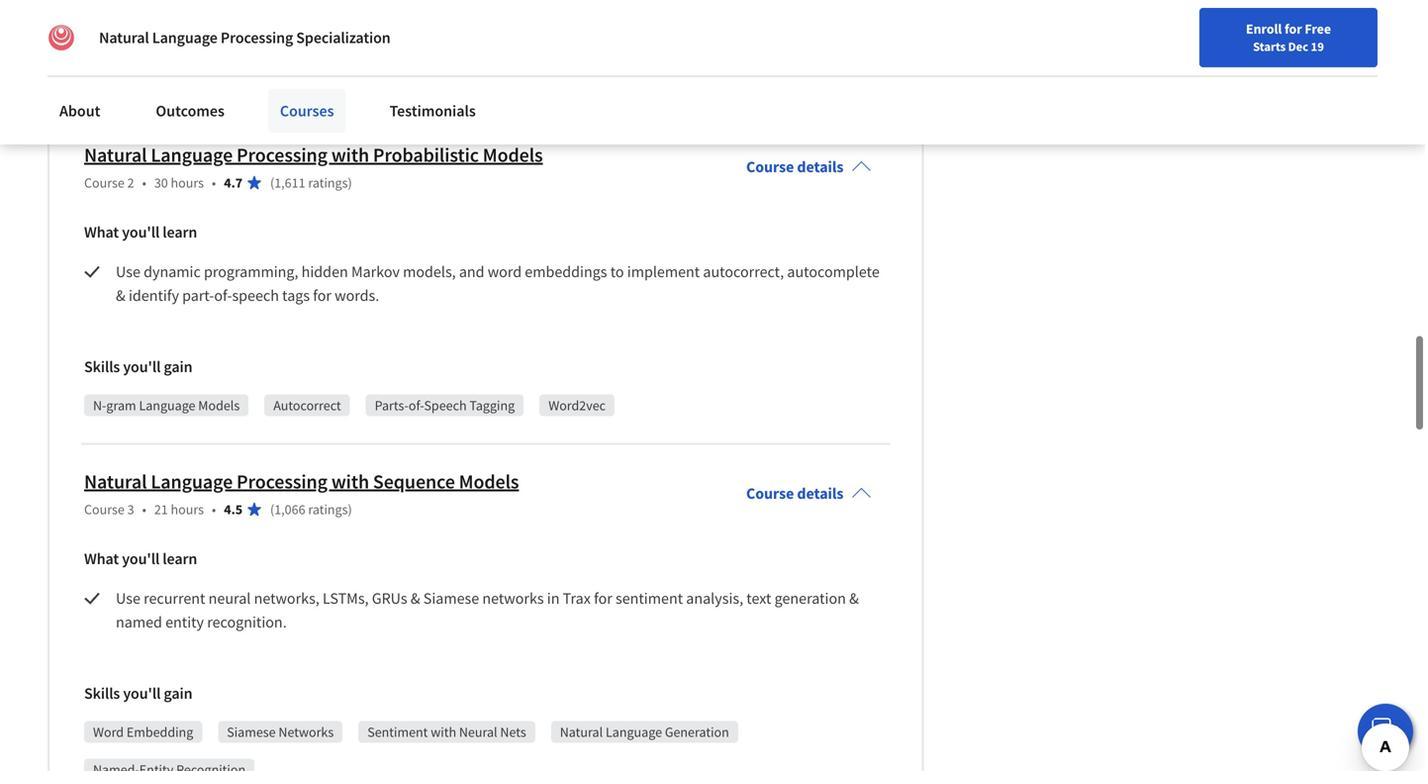 Task type: vqa. For each thing, say whether or not it's contained in the screenshot.
bottommost read
no



Task type: locate. For each thing, give the bounding box(es) containing it.
1 course details button from the top
[[731, 129, 888, 204]]

use inside use dynamic programming, hidden markov models, and word embeddings to implement autocorrect, autocomplete & identify part-of-speech tags for words.
[[116, 262, 141, 282]]

0 horizontal spatial sentiment
[[368, 723, 428, 741]]

1 ( from the top
[[270, 174, 275, 192]]

language
[[152, 28, 218, 48], [151, 143, 233, 167], [139, 397, 196, 414], [151, 469, 233, 494], [606, 723, 662, 741]]

for down hidden
[[313, 286, 332, 305]]

1 vertical spatial what you'll learn
[[84, 549, 197, 569]]

for up dec
[[1285, 20, 1303, 38]]

1 vertical spatial with
[[332, 469, 369, 494]]

natural language processing with sequence models
[[84, 469, 519, 494]]

2 vertical spatial for
[[594, 589, 613, 608]]

hours right 21
[[171, 501, 204, 518]]

use for natural language processing with probabilistic models
[[116, 262, 141, 282]]

1 vertical spatial )
[[348, 501, 352, 518]]

what you'll learn down course 3 • 21 hours •
[[84, 549, 197, 569]]

1 use from the top
[[116, 262, 141, 282]]

1 vertical spatial hours
[[171, 501, 204, 518]]

locality-
[[244, 70, 293, 88]]

& left identify
[[116, 286, 126, 305]]

2 skills from the top
[[84, 357, 120, 377]]

skills for natural language processing with probabilistic models
[[84, 357, 120, 377]]

0 horizontal spatial word
[[93, 723, 124, 741]]

use for natural language processing with sequence models
[[116, 589, 141, 608]]

1 vertical spatial processing
[[237, 143, 328, 167]]

of- left tagging
[[409, 397, 424, 414]]

1 horizontal spatial for
[[594, 589, 613, 608]]

you'll up "machine translation" at the top left of page
[[123, 30, 161, 50]]

2 vertical spatial gain
[[164, 684, 193, 704]]

processing up 1,611
[[237, 143, 328, 167]]

coursera image
[[24, 56, 150, 87]]

hours
[[171, 174, 204, 192], [171, 501, 204, 518]]

ratings for sequence
[[308, 501, 348, 518]]

1 ratings from the top
[[308, 174, 348, 192]]

0 vertical spatial course details button
[[731, 129, 888, 204]]

0 vertical spatial use
[[116, 262, 141, 282]]

1 hours from the top
[[171, 174, 204, 192]]

grus
[[372, 589, 408, 608]]

gain up n-gram language models
[[164, 357, 193, 377]]

processing up '1,066'
[[237, 469, 328, 494]]

2 horizontal spatial for
[[1285, 20, 1303, 38]]

ratings down 'natural language processing with probabilistic models' link in the top left of the page
[[308, 174, 348, 192]]

skills you'll gain for natural language processing with probabilistic models
[[84, 357, 193, 377]]

0 horizontal spatial &
[[116, 286, 126, 305]]

siamese left 'networks'
[[227, 723, 276, 741]]

1 vertical spatial siamese
[[227, 723, 276, 741]]

find your new career link
[[923, 59, 1067, 84]]

you'll down course 2 • 30 hours •
[[122, 222, 160, 242]]

sentiment left neural
[[368, 723, 428, 741]]

find your new career
[[933, 62, 1057, 80]]

0 vertical spatial gain
[[164, 30, 193, 50]]

language up translation
[[152, 28, 218, 48]]

learn up dynamic
[[163, 222, 197, 242]]

use up identify
[[116, 262, 141, 282]]

natural
[[99, 28, 149, 48], [84, 143, 147, 167], [84, 469, 147, 494], [560, 723, 603, 741]]

what you'll learn for natural language processing with probabilistic models
[[84, 222, 197, 242]]

what you'll learn down course 2 • 30 hours •
[[84, 222, 197, 242]]

what down course 2 • 30 hours •
[[84, 222, 119, 242]]

language up 21
[[151, 469, 233, 494]]

1 vertical spatial details
[[798, 484, 844, 503]]

ratings right '1,066'
[[308, 501, 348, 518]]

2 what you'll learn from the top
[[84, 549, 197, 569]]

0 vertical spatial details
[[798, 157, 844, 177]]

) down 'natural language processing with probabilistic models' link in the top left of the page
[[348, 174, 352, 192]]

analysis,
[[687, 589, 744, 608]]

2 ) from the top
[[348, 501, 352, 518]]

word
[[573, 70, 604, 88], [93, 723, 124, 741]]

0 vertical spatial of-
[[214, 286, 232, 305]]

0 vertical spatial skills
[[84, 30, 120, 50]]

for
[[1285, 20, 1303, 38], [313, 286, 332, 305], [594, 589, 613, 608]]

language for natural language processing with sequence models
[[151, 469, 233, 494]]

language up 30
[[151, 143, 233, 167]]

tags
[[282, 286, 310, 305]]

0 vertical spatial )
[[348, 174, 352, 192]]

language left generation
[[606, 723, 662, 741]]

english button
[[1067, 40, 1187, 104]]

skills you'll gain up word embedding
[[84, 684, 193, 704]]

with
[[332, 143, 369, 167], [332, 469, 369, 494], [431, 723, 457, 741]]

0 vertical spatial learn
[[163, 222, 197, 242]]

natural right "nets"
[[560, 723, 603, 741]]

about
[[59, 101, 100, 121]]

30
[[154, 174, 168, 192]]

1 vertical spatial gain
[[164, 357, 193, 377]]

2 details from the top
[[798, 484, 844, 503]]

autocorrect,
[[703, 262, 784, 282]]

) for sequence
[[348, 501, 352, 518]]

2 gain from the top
[[164, 357, 193, 377]]

programming,
[[204, 262, 299, 282]]

0 vertical spatial what you'll learn
[[84, 222, 197, 242]]

3 gain from the top
[[164, 684, 193, 704]]

1 vertical spatial learn
[[163, 549, 197, 569]]

of- inside use dynamic programming, hidden markov models, and word embeddings to implement autocorrect, autocomplete & identify part-of-speech tags for words.
[[214, 286, 232, 305]]

you'll up gram
[[123, 357, 161, 377]]

gain up translation
[[164, 30, 193, 50]]

for inside enroll for free starts dec 19
[[1285, 20, 1303, 38]]

word left embedding
[[93, 723, 124, 741]]

for right trax
[[594, 589, 613, 608]]

natural up 2 at the left top of the page
[[84, 143, 147, 167]]

you'll for use dynamic programming, hidden markov models, and word embeddings to implement autocorrect, autocomplete & identify part-of-speech tags for words.
[[122, 222, 160, 242]]

course 3 • 21 hours •
[[84, 501, 216, 518]]

with for sequence
[[332, 469, 369, 494]]

course details
[[747, 157, 844, 177], [747, 484, 844, 503]]

free
[[1306, 20, 1332, 38]]

1 vertical spatial course details
[[747, 484, 844, 503]]

skills you'll gain up "machine translation" at the top left of page
[[84, 30, 193, 50]]

0 vertical spatial siamese
[[424, 589, 479, 608]]

siamese networks
[[227, 723, 334, 741]]

1 ) from the top
[[348, 174, 352, 192]]

1 vertical spatial skills
[[84, 357, 120, 377]]

sentiment up testimonials link
[[429, 70, 490, 88]]

you'll for use recurrent neural networks, lstms, grus & siamese networks in trax for sentiment analysis, text generation & named entity recognition.
[[122, 549, 160, 569]]

natural for natural language processing with probabilistic models
[[84, 143, 147, 167]]

what down course 3 • 21 hours •
[[84, 549, 119, 569]]

2 horizontal spatial &
[[850, 589, 859, 608]]

skills you'll gain
[[84, 30, 193, 50], [84, 357, 193, 377], [84, 684, 193, 704]]

1 vertical spatial course details button
[[731, 456, 888, 531]]

•
[[142, 174, 146, 192], [212, 174, 216, 192], [142, 501, 146, 518], [212, 501, 216, 518]]

2 vertical spatial skills
[[84, 684, 120, 704]]

1 vertical spatial sentiment
[[368, 723, 428, 741]]

1 horizontal spatial of-
[[409, 397, 424, 414]]

0 vertical spatial skills you'll gain
[[84, 30, 193, 50]]

0 horizontal spatial for
[[313, 286, 332, 305]]

what for natural language processing with sequence models
[[84, 549, 119, 569]]

embeddings
[[525, 262, 608, 282]]

parts-of-speech tagging
[[375, 397, 515, 414]]

) down natural language processing with sequence models link
[[348, 501, 352, 518]]

0 vertical spatial hours
[[171, 174, 204, 192]]

natural for natural language processing with sequence models
[[84, 469, 147, 494]]

translation
[[145, 70, 210, 88]]

1 vertical spatial use
[[116, 589, 141, 608]]

2 what from the top
[[84, 549, 119, 569]]

language for natural language generation
[[606, 723, 662, 741]]

2 learn from the top
[[163, 549, 197, 569]]

gain up embedding
[[164, 684, 193, 704]]

what you'll learn for natural language processing with sequence models
[[84, 549, 197, 569]]

1 vertical spatial what
[[84, 549, 119, 569]]

1 horizontal spatial word
[[573, 70, 604, 88]]

2 hours from the top
[[171, 501, 204, 518]]

sentiment
[[429, 70, 490, 88], [368, 723, 428, 741]]

1 horizontal spatial sentiment
[[429, 70, 490, 88]]

3 skills from the top
[[84, 684, 120, 704]]

None search field
[[282, 52, 609, 92]]

( right the 4.5
[[270, 501, 275, 518]]

skills up n-
[[84, 357, 120, 377]]

word for word embedding
[[93, 723, 124, 741]]

hours right 30
[[171, 174, 204, 192]]

1 what you'll learn from the top
[[84, 222, 197, 242]]

speech
[[232, 286, 279, 305]]

part-
[[182, 286, 214, 305]]

word2vec
[[549, 397, 606, 414]]

1 vertical spatial ratings
[[308, 501, 348, 518]]

& right grus
[[411, 589, 420, 608]]

testimonials link
[[378, 89, 488, 133]]

sentiment analysis
[[429, 70, 540, 88]]

2 use from the top
[[116, 589, 141, 608]]

show notifications image
[[1215, 64, 1239, 88]]

1 learn from the top
[[163, 222, 197, 242]]

of-
[[214, 286, 232, 305], [409, 397, 424, 414]]

2 vertical spatial skills you'll gain
[[84, 684, 193, 704]]

1 vertical spatial skills you'll gain
[[84, 357, 193, 377]]

• right 2 at the left top of the page
[[142, 174, 146, 192]]

ratings
[[308, 174, 348, 192], [308, 501, 348, 518]]

you'll down course 3 • 21 hours •
[[122, 549, 160, 569]]

2 vertical spatial processing
[[237, 469, 328, 494]]

0 vertical spatial processing
[[221, 28, 293, 48]]

sequence
[[373, 469, 455, 494]]

course details for natural language processing with probabilistic models
[[747, 157, 844, 177]]

& right generation in the right bottom of the page
[[850, 589, 859, 608]]

0 vertical spatial ratings
[[308, 174, 348, 192]]

2 course details button from the top
[[731, 456, 888, 531]]

for inside use dynamic programming, hidden markov models, and word embeddings to implement autocorrect, autocomplete & identify part-of-speech tags for words.
[[313, 286, 332, 305]]

to
[[611, 262, 624, 282]]

probabilistic
[[373, 143, 479, 167]]

&
[[116, 286, 126, 305], [411, 589, 420, 608], [850, 589, 859, 608]]

1 details from the top
[[798, 157, 844, 177]]

0 vertical spatial for
[[1285, 20, 1303, 38]]

use up named
[[116, 589, 141, 608]]

with left neural
[[431, 723, 457, 741]]

learn up recurrent
[[163, 549, 197, 569]]

gain
[[164, 30, 193, 50], [164, 357, 193, 377], [164, 684, 193, 704]]

1 course details from the top
[[747, 157, 844, 177]]

1 skills you'll gain from the top
[[84, 30, 193, 50]]

gain for natural language processing with probabilistic models
[[164, 357, 193, 377]]

gain for natural language processing with sequence models
[[164, 684, 193, 704]]

processing
[[221, 28, 293, 48], [237, 143, 328, 167], [237, 469, 328, 494]]

( right 4.7
[[270, 174, 275, 192]]

natural up 3
[[84, 469, 147, 494]]

1 vertical spatial word
[[93, 723, 124, 741]]

natural up machine
[[99, 28, 149, 48]]

0 vertical spatial (
[[270, 174, 275, 192]]

0 vertical spatial course details
[[747, 157, 844, 177]]

siamese
[[424, 589, 479, 608], [227, 723, 276, 741]]

processing for natural language processing specialization
[[221, 28, 293, 48]]

what for natural language processing with probabilistic models
[[84, 222, 119, 242]]

( for sequence
[[270, 501, 275, 518]]

and
[[459, 262, 485, 282]]

2 ratings from the top
[[308, 501, 348, 518]]

1 horizontal spatial siamese
[[424, 589, 479, 608]]

1 what from the top
[[84, 222, 119, 242]]

(
[[270, 174, 275, 192], [270, 501, 275, 518]]

1 vertical spatial (
[[270, 501, 275, 518]]

embeddings
[[607, 70, 679, 88]]

) for probabilistic
[[348, 174, 352, 192]]

language right gram
[[139, 397, 196, 414]]

siamese right grus
[[424, 589, 479, 608]]

details for natural language processing with probabilistic models
[[798, 157, 844, 177]]

models left autocorrect
[[198, 397, 240, 414]]

hours for natural language processing with sequence models
[[171, 501, 204, 518]]

0 horizontal spatial of-
[[214, 286, 232, 305]]

& inside use dynamic programming, hidden markov models, and word embeddings to implement autocorrect, autocomplete & identify part-of-speech tags for words.
[[116, 286, 126, 305]]

skills down individuals
[[84, 30, 120, 50]]

for
[[32, 10, 53, 30]]

course
[[747, 157, 794, 177], [84, 174, 125, 192], [747, 484, 794, 503], [84, 501, 125, 518]]

use dynamic programming, hidden markov models, and word embeddings to implement autocorrect, autocomplete & identify part-of-speech tags for words.
[[116, 262, 883, 305]]

processing for natural language processing with sequence models
[[237, 469, 328, 494]]

hashing
[[348, 70, 396, 88]]

3
[[127, 501, 134, 518]]

1 vertical spatial for
[[313, 286, 332, 305]]

0 vertical spatial with
[[332, 143, 369, 167]]

learn
[[163, 222, 197, 242], [163, 549, 197, 569]]

dynamic
[[144, 262, 201, 282]]

locality-sensitive hashing
[[244, 70, 396, 88]]

processing up locality-
[[221, 28, 293, 48]]

4.5
[[224, 501, 243, 518]]

specialization
[[296, 28, 391, 48]]

with up "( 1,066 ratings )"
[[332, 469, 369, 494]]

skills up word embedding
[[84, 684, 120, 704]]

0 vertical spatial word
[[573, 70, 604, 88]]

3 skills you'll gain from the top
[[84, 684, 193, 704]]

of- down programming,
[[214, 286, 232, 305]]

2 ( from the top
[[270, 501, 275, 518]]

0 vertical spatial sentiment
[[429, 70, 490, 88]]

word
[[488, 262, 522, 282]]

named
[[116, 612, 162, 632]]

word left embeddings
[[573, 70, 604, 88]]

with up ( 1,611 ratings )
[[332, 143, 369, 167]]

19
[[1312, 39, 1325, 54]]

2 skills you'll gain from the top
[[84, 357, 193, 377]]

use inside use recurrent neural networks, lstms, grus & siamese networks in trax for sentiment analysis, text generation & named entity recognition.
[[116, 589, 141, 608]]

1 gain from the top
[[164, 30, 193, 50]]

course details button for natural language processing with probabilistic models
[[731, 129, 888, 204]]

tagging
[[470, 397, 515, 414]]

21
[[154, 501, 168, 518]]

natural language processing with probabilistic models link
[[84, 143, 543, 167]]

0 vertical spatial what
[[84, 222, 119, 242]]

learn for natural language processing with probabilistic models
[[163, 222, 197, 242]]

2 course details from the top
[[747, 484, 844, 503]]

skills you'll gain up gram
[[84, 357, 193, 377]]

you'll up word embedding
[[123, 684, 161, 704]]



Task type: describe. For each thing, give the bounding box(es) containing it.
2
[[127, 174, 134, 192]]

entity
[[165, 612, 204, 632]]

• left the 4.5
[[212, 501, 216, 518]]

1 skills from the top
[[84, 30, 120, 50]]

you'll for autocorrect
[[123, 357, 161, 377]]

enroll for free starts dec 19
[[1247, 20, 1332, 54]]

speech
[[424, 397, 467, 414]]

use recurrent neural networks, lstms, grus & siamese networks in trax for sentiment analysis, text generation & named entity recognition.
[[116, 589, 863, 632]]

machine translation
[[93, 70, 210, 88]]

( 1,611 ratings )
[[270, 174, 352, 192]]

ratings for probabilistic
[[308, 174, 348, 192]]

trax
[[563, 589, 591, 608]]

sensitive
[[293, 70, 345, 88]]

recognition.
[[207, 612, 287, 632]]

sentiment
[[616, 589, 683, 608]]

4.7
[[224, 174, 243, 192]]

networks
[[483, 589, 544, 608]]

testimonials
[[390, 101, 476, 121]]

recurrent
[[144, 589, 205, 608]]

vector
[[713, 70, 750, 88]]

individuals
[[57, 10, 132, 30]]

your
[[961, 62, 988, 80]]

text
[[747, 589, 772, 608]]

natural language processing with sequence models link
[[84, 469, 519, 494]]

english
[[1103, 62, 1151, 82]]

autocorrect
[[274, 397, 341, 414]]

courses link
[[268, 89, 346, 133]]

1,066
[[275, 501, 306, 518]]

sentiment for sentiment with neural nets
[[368, 723, 428, 741]]

natural language processing with probabilistic models
[[84, 143, 543, 167]]

generation
[[665, 723, 730, 741]]

1,611
[[275, 174, 306, 192]]

details for natural language processing with sequence models
[[798, 484, 844, 503]]

networks,
[[254, 589, 320, 608]]

skills for natural language processing with sequence models
[[84, 684, 120, 704]]

starts
[[1254, 39, 1287, 54]]

natural for natural language processing specialization
[[99, 28, 149, 48]]

new
[[990, 62, 1016, 80]]

autocomplete
[[788, 262, 880, 282]]

course details for natural language processing with sequence models
[[747, 484, 844, 503]]

word embedding
[[93, 723, 193, 741]]

course 2 • 30 hours •
[[84, 174, 216, 192]]

natural for natural language generation
[[560, 723, 603, 741]]

outcomes link
[[144, 89, 237, 133]]

outcomes
[[156, 101, 225, 121]]

about link
[[48, 89, 112, 133]]

chat with us image
[[1371, 716, 1402, 748]]

embedding
[[127, 723, 193, 741]]

language for natural language processing with probabilistic models
[[151, 143, 233, 167]]

models right sequence
[[459, 469, 519, 494]]

• right 3
[[142, 501, 146, 518]]

you'll for siamese networks
[[123, 684, 161, 704]]

for individuals
[[32, 10, 132, 30]]

sentiment with neural nets
[[368, 723, 527, 741]]

skills you'll gain for natural language processing with sequence models
[[84, 684, 193, 704]]

• left 4.7
[[212, 174, 216, 192]]

n-
[[93, 397, 106, 414]]

neural
[[459, 723, 498, 741]]

models down analysis
[[483, 143, 543, 167]]

2 vertical spatial with
[[431, 723, 457, 741]]

sentiment for sentiment analysis
[[429, 70, 490, 88]]

gram
[[106, 397, 136, 414]]

course details button for natural language processing with sequence models
[[731, 456, 888, 531]]

enroll
[[1247, 20, 1283, 38]]

analysis
[[493, 70, 540, 88]]

find
[[933, 62, 959, 80]]

in
[[547, 589, 560, 608]]

0 horizontal spatial siamese
[[227, 723, 276, 741]]

word embeddings
[[573, 70, 679, 88]]

courses
[[280, 101, 334, 121]]

siamese inside use recurrent neural networks, lstms, grus & siamese networks in trax for sentiment analysis, text generation & named entity recognition.
[[424, 589, 479, 608]]

hours for natural language processing with probabilistic models
[[171, 174, 204, 192]]

implement
[[628, 262, 700, 282]]

with for probabilistic
[[332, 143, 369, 167]]

markov
[[351, 262, 400, 282]]

word for word embeddings
[[573, 70, 604, 88]]

natural language generation
[[560, 723, 730, 741]]

dec
[[1289, 39, 1309, 54]]

for inside use recurrent neural networks, lstms, grus & siamese networks in trax for sentiment analysis, text generation & named entity recognition.
[[594, 589, 613, 608]]

parts-
[[375, 397, 409, 414]]

models right space
[[790, 70, 832, 88]]

deeplearning.ai image
[[48, 24, 75, 51]]

1 vertical spatial of-
[[409, 397, 424, 414]]

career
[[1019, 62, 1057, 80]]

hidden
[[302, 262, 348, 282]]

identify
[[129, 286, 179, 305]]

neural
[[209, 589, 251, 608]]

space
[[753, 70, 788, 88]]

processing for natural language processing with probabilistic models
[[237, 143, 328, 167]]

language for natural language processing specialization
[[152, 28, 218, 48]]

networks
[[279, 723, 334, 741]]

words.
[[335, 286, 379, 305]]

( for probabilistic
[[270, 174, 275, 192]]

learn for natural language processing with sequence models
[[163, 549, 197, 569]]

machine
[[93, 70, 142, 88]]

nets
[[500, 723, 527, 741]]

( 1,066 ratings )
[[270, 501, 352, 518]]

natural language processing specialization
[[99, 28, 391, 48]]

1 horizontal spatial &
[[411, 589, 420, 608]]

n-gram language models
[[93, 397, 240, 414]]



